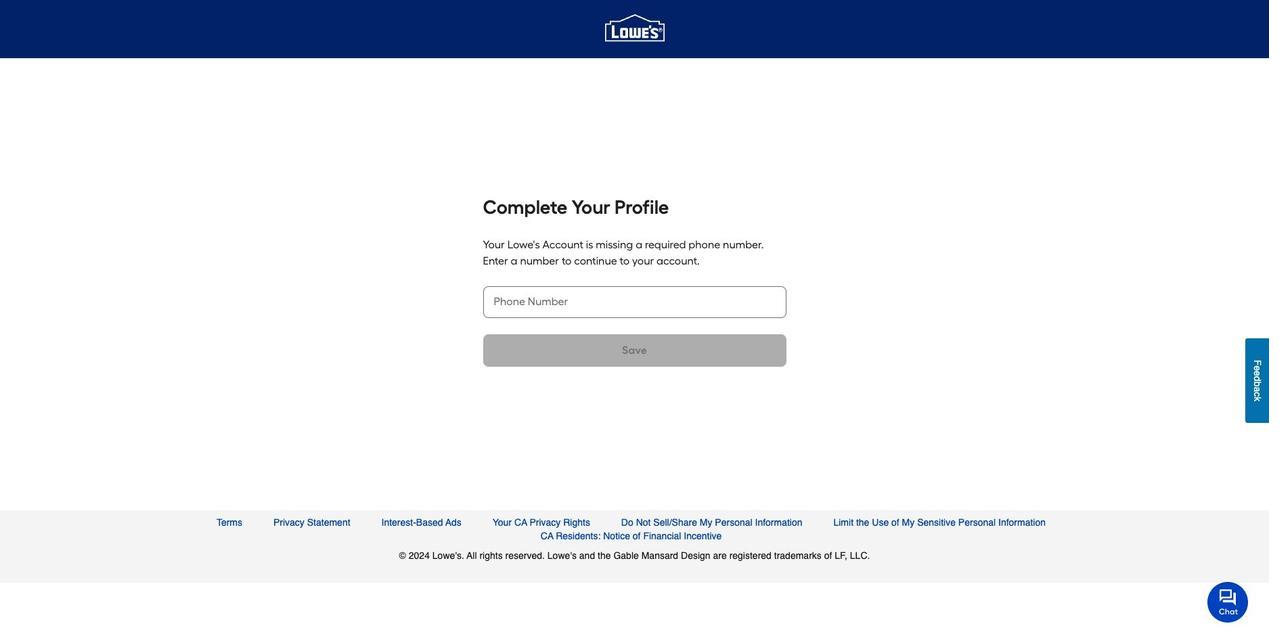 Task type: locate. For each thing, give the bounding box(es) containing it.
lowe's home improvement logo image
[[605, 0, 665, 59]]



Task type: describe. For each thing, give the bounding box(es) containing it.
chat invite button image
[[1208, 582, 1250, 623]]

personal phone number text field
[[483, 294, 787, 310]]



Task type: vqa. For each thing, say whether or not it's contained in the screenshot.
Lowe's Home Improvement Logo
yes



